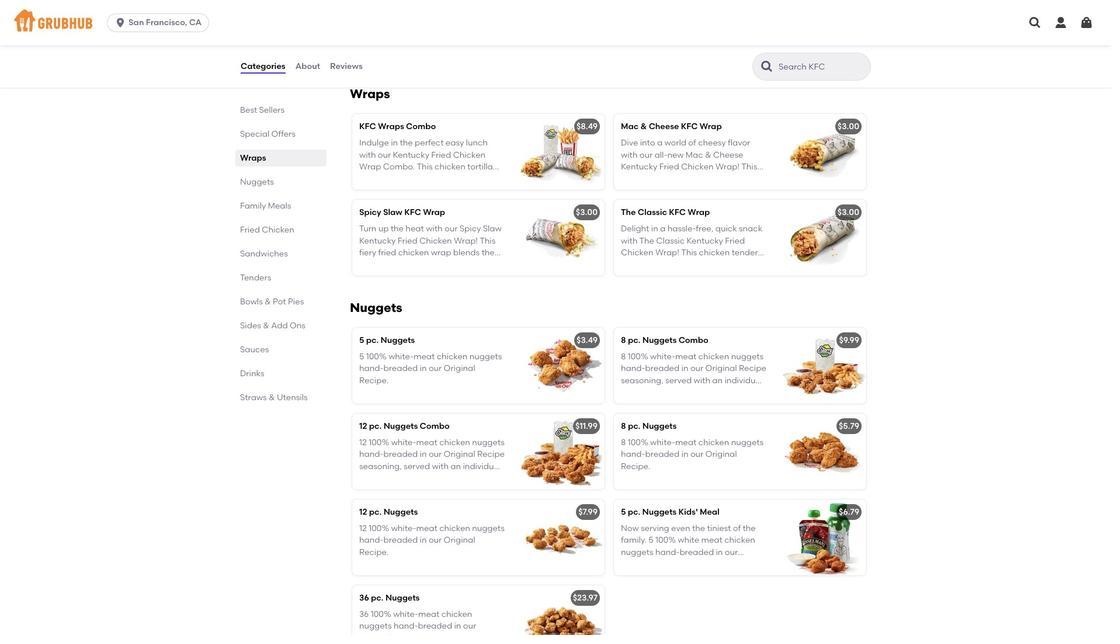 Task type: vqa. For each thing, say whether or not it's contained in the screenshot.
QUESO
no



Task type: locate. For each thing, give the bounding box(es) containing it.
in for 12 pc. nuggets combo
[[420, 450, 427, 460]]

spicy slaw kfc wrap image
[[517, 200, 605, 276]]

white-
[[389, 352, 414, 362], [650, 352, 676, 362], [391, 438, 416, 448], [650, 438, 676, 448], [391, 524, 416, 534], [393, 610, 418, 620]]

5 pc. nuggets kids' meal image
[[779, 500, 867, 576]]

hand- down 36 pc. nuggets
[[394, 621, 418, 631]]

white- down 8 pc. nuggets
[[650, 438, 676, 448]]

your up 12 pc. nuggets
[[387, 473, 405, 483]]

reviews
[[330, 61, 363, 71]]

choice, up 12 pc. nuggets
[[407, 473, 435, 483]]

1 12 from the top
[[359, 421, 367, 431]]

in inside 5 100% white-meat chicken nuggets hand-breaded in our original recipe.
[[420, 364, 427, 374]]

classic
[[638, 207, 667, 217]]

individual for 12 100% white-meat chicken nuggets hand-breaded in our original recipe seasoning, served with an individual side of your choice, a medium drink, and a biscuit.
[[463, 462, 501, 471]]

original inside 5 100% white-meat chicken nuggets hand-breaded in our original recipe.
[[444, 364, 475, 374]]

3 12 from the top
[[359, 507, 367, 517]]

1 svg image from the left
[[1029, 16, 1043, 30]]

fried chicken
[[240, 225, 294, 235]]

sides & add ons
[[240, 321, 306, 331]]

recipe. inside the 12 100% white-meat chicken nuggets hand-breaded in our original recipe.
[[359, 547, 389, 557]]

side up 8 pc. nuggets
[[621, 387, 637, 397]]

100% inside the 8 100% white-meat chicken nuggets hand-breaded in our original recipe seasoning, served with an individual side of your choice, a medium drink, and a biscuit.
[[628, 352, 649, 362]]

0 vertical spatial choice,
[[668, 387, 697, 397]]

hand- inside the 12 100% white-meat chicken nuggets hand-breaded in our original recipe.
[[359, 536, 384, 546]]

of inside '12 100% white-meat chicken nuggets hand-breaded in our original recipe seasoning, served with an individual side of your choice, a medium drink, and a biscuit.'
[[377, 473, 385, 483]]

recipe inside '12 100% white-meat chicken nuggets hand-breaded in our original recipe seasoning, served with an individual side of your choice, a medium drink, and a biscuit.'
[[477, 450, 505, 460]]

white- down 12 pc. nuggets combo
[[391, 438, 416, 448]]

nuggets inside '12 100% white-meat chicken nuggets hand-breaded in our original recipe seasoning, served with an individual side of your choice, a medium drink, and a biscuit.'
[[472, 438, 505, 448]]

our for 12 pc. nuggets combo
[[429, 450, 442, 460]]

nuggets up '12 100% white-meat chicken nuggets hand-breaded in our original recipe seasoning, served with an individual side of your choice, a medium drink, and a biscuit.'
[[384, 421, 418, 431]]

an for 8 pc. nuggets combo
[[713, 376, 723, 386]]

8 right $3.49
[[621, 335, 626, 345]]

1 vertical spatial with
[[432, 462, 449, 471]]

1 horizontal spatial side
[[621, 387, 637, 397]]

3 8 from the top
[[621, 421, 626, 431]]

in for 5 pc. nuggets
[[420, 364, 427, 374]]

choice, up 8 pc. nuggets
[[668, 387, 697, 397]]

original inside '12 100% white-meat chicken nuggets hand-breaded in our original recipe seasoning, served with an individual side of your choice, a medium drink, and a biscuit.'
[[444, 450, 475, 460]]

chicken
[[437, 352, 468, 362], [699, 352, 729, 362], [440, 438, 470, 448], [699, 438, 729, 448], [440, 524, 470, 534], [442, 610, 472, 620]]

side up 12 pc. nuggets
[[359, 473, 376, 483]]

1 vertical spatial and
[[359, 485, 375, 495]]

100% down 12 pc. nuggets
[[369, 524, 389, 534]]

1 horizontal spatial an
[[713, 376, 723, 386]]

drink, inside '12 100% white-meat chicken nuggets hand-breaded in our original recipe seasoning, served with an individual side of your choice, a medium drink, and a biscuit.'
[[480, 473, 501, 483]]

categories button
[[240, 46, 286, 88]]

1 vertical spatial individual
[[463, 462, 501, 471]]

hand- down 12 pc. nuggets combo
[[359, 450, 384, 460]]

0 vertical spatial individual
[[725, 376, 763, 386]]

medium for 8 100% white-meat chicken nuggets hand-breaded in our original recipe seasoning, served with an individual side of your choice, a medium drink, and a biscuit.
[[706, 387, 739, 397]]

fried
[[240, 225, 260, 235]]

of inside the 8 100% white-meat chicken nuggets hand-breaded in our original recipe seasoning, served with an individual side of your choice, a medium drink, and a biscuit.
[[639, 387, 647, 397]]

1 horizontal spatial medium
[[706, 387, 739, 397]]

served down 12 pc. nuggets combo
[[404, 462, 430, 471]]

1 horizontal spatial drink,
[[741, 387, 763, 397]]

$5.79
[[839, 421, 860, 431]]

0 vertical spatial recipe
[[739, 364, 767, 374]]

0 horizontal spatial served
[[404, 462, 430, 471]]

hand- down 8 pc. nuggets
[[621, 450, 645, 460]]

your up 8 pc. nuggets
[[649, 387, 666, 397]]

wraps
[[350, 86, 390, 101], [378, 121, 404, 131], [240, 153, 266, 163]]

a
[[699, 387, 705, 397], [639, 399, 644, 409], [437, 473, 443, 483], [377, 485, 383, 495]]

12 pc. nuggets combo
[[359, 421, 450, 431]]

breaded for 8 pc. nuggets
[[645, 450, 680, 460]]

meat inside 5 100% white-meat chicken nuggets hand-breaded in our original recipe.
[[414, 352, 435, 362]]

& for cheese
[[641, 121, 647, 131]]

in inside the 12 100% white-meat chicken nuggets hand-breaded in our original recipe.
[[420, 536, 427, 546]]

1 vertical spatial 36
[[359, 610, 369, 620]]

nuggets up the 8 100% white-meat chicken nuggets hand-breaded in our original recipe.
[[643, 421, 677, 431]]

36 inside the 36 100% white-meat chicken nuggets hand-breaded in our original recipe.
[[359, 610, 369, 620]]

chicken
[[262, 225, 294, 235]]

5 100% white-meat chicken nuggets hand-breaded in our original recipe.
[[359, 352, 502, 386]]

0 vertical spatial with
[[694, 376, 711, 386]]

$23.97
[[573, 593, 598, 603]]

meat inside the 8 100% white-meat chicken nuggets hand-breaded in our original recipe seasoning, served with an individual side of your choice, a medium drink, and a biscuit.
[[675, 352, 697, 362]]

0 horizontal spatial side
[[359, 473, 376, 483]]

served
[[666, 376, 692, 386], [404, 462, 430, 471]]

our for 5 pc. nuggets
[[429, 364, 442, 374]]

served inside the 8 100% white-meat chicken nuggets hand-breaded in our original recipe seasoning, served with an individual side of your choice, a medium drink, and a biscuit.
[[666, 376, 692, 386]]

chicken inside the 12 100% white-meat chicken nuggets hand-breaded in our original recipe.
[[440, 524, 470, 534]]

meat inside the 36 100% white-meat chicken nuggets hand-breaded in our original recipe.
[[418, 610, 440, 620]]

4 8 from the top
[[621, 438, 626, 448]]

white- inside 5 100% white-meat chicken nuggets hand-breaded in our original recipe.
[[389, 352, 414, 362]]

recipe. down 8 pc. nuggets
[[621, 462, 651, 471]]

seasoning,
[[621, 376, 664, 386], [359, 462, 402, 471]]

1 vertical spatial of
[[377, 473, 385, 483]]

our for 8 pc. nuggets
[[691, 450, 704, 460]]

white- down 5 pc. nuggets
[[389, 352, 414, 362]]

5
[[359, 335, 364, 345], [359, 352, 364, 362], [621, 507, 626, 517]]

8 right the $11.99
[[621, 421, 626, 431]]

chicken inside '12 100% white-meat chicken nuggets hand-breaded in our original recipe seasoning, served with an individual side of your choice, a medium drink, and a biscuit.'
[[440, 438, 470, 448]]

100% down "8 pc. nuggets combo"
[[628, 352, 649, 362]]

breaded for 5 pc. nuggets
[[384, 364, 418, 374]]

0 vertical spatial served
[[666, 376, 692, 386]]

breaded inside 5 100% white-meat chicken nuggets hand-breaded in our original recipe.
[[384, 364, 418, 374]]

0 vertical spatial and
[[621, 399, 637, 409]]

search icon image
[[760, 60, 774, 74]]

pc. for 36 pc. nuggets
[[371, 593, 384, 603]]

recipe
[[739, 364, 767, 374], [477, 450, 505, 460]]

1 vertical spatial served
[[404, 462, 430, 471]]

with down "8 pc. nuggets combo"
[[694, 376, 711, 386]]

chicken for 36 pc. nuggets
[[442, 610, 472, 620]]

1 horizontal spatial svg image
[[1054, 16, 1068, 30]]

pc.
[[366, 335, 379, 345], [628, 335, 641, 345], [369, 421, 382, 431], [628, 421, 641, 431], [369, 507, 382, 517], [628, 507, 641, 517], [371, 593, 384, 603]]

1 horizontal spatial recipe
[[739, 364, 767, 374]]

your inside the 8 100% white-meat chicken nuggets hand-breaded in our original recipe seasoning, served with an individual side of your choice, a medium drink, and a biscuit.
[[649, 387, 666, 397]]

5 for 5 pc. nuggets
[[359, 335, 364, 345]]

in inside the 8 100% white-meat chicken nuggets hand-breaded in our original recipe.
[[682, 450, 689, 460]]

nuggets up 5 100% white-meat chicken nuggets hand-breaded in our original recipe.
[[381, 335, 415, 345]]

recipe for 12 100% white-meat chicken nuggets hand-breaded in our original recipe seasoning, served with an individual side of your choice, a medium drink, and a biscuit.
[[477, 450, 505, 460]]

white- for 12 pc. nuggets combo
[[391, 438, 416, 448]]

meat
[[414, 352, 435, 362], [675, 352, 697, 362], [416, 438, 438, 448], [675, 438, 697, 448], [416, 524, 438, 534], [418, 610, 440, 620]]

0 horizontal spatial seasoning,
[[359, 462, 402, 471]]

100% inside '12 100% white-meat chicken nuggets hand-breaded in our original recipe seasoning, served with an individual side of your choice, a medium drink, and a biscuit.'
[[369, 438, 389, 448]]

wrap for the classic kfc wrap
[[688, 207, 710, 217]]

nuggets
[[470, 352, 502, 362], [731, 352, 764, 362], [472, 438, 505, 448], [731, 438, 764, 448], [472, 524, 505, 534], [359, 621, 392, 631]]

original
[[444, 364, 475, 374], [706, 364, 737, 374], [444, 450, 475, 460], [706, 450, 737, 460], [444, 536, 475, 546], [359, 633, 391, 635]]

meat for 12 pc. nuggets
[[416, 524, 438, 534]]

of for 12 100% white-meat chicken nuggets hand-breaded in our original recipe seasoning, served with an individual side of your choice, a medium drink, and a biscuit.
[[377, 473, 385, 483]]

utensils
[[277, 393, 308, 403]]

nuggets for 8 100% white-meat chicken nuggets hand-breaded in our original recipe.
[[731, 438, 764, 448]]

100% down 8 pc. nuggets
[[628, 438, 649, 448]]

1 vertical spatial an
[[451, 462, 461, 471]]

our inside the 12 100% white-meat chicken nuggets hand-breaded in our original recipe.
[[429, 536, 442, 546]]

recipe inside the 8 100% white-meat chicken nuggets hand-breaded in our original recipe seasoning, served with an individual side of your choice, a medium drink, and a biscuit.
[[739, 364, 767, 374]]

original for 12 pc. nuggets
[[444, 536, 475, 546]]

0 horizontal spatial of
[[377, 473, 385, 483]]

nuggets for 36 100% white-meat chicken nuggets hand-breaded in our original recipe.
[[359, 621, 392, 631]]

drink,
[[741, 387, 763, 397], [480, 473, 501, 483]]

100% for 12 100% white-meat chicken nuggets hand-breaded in our original recipe seasoning, served with an individual side of your choice, a medium drink, and a biscuit.
[[369, 438, 389, 448]]

chicken inside 5 100% white-meat chicken nuggets hand-breaded in our original recipe.
[[437, 352, 468, 362]]

nuggets up the 36 100% white-meat chicken nuggets hand-breaded in our original recipe.
[[386, 593, 420, 603]]

0 horizontal spatial biscuit.
[[384, 485, 413, 495]]

wrap right classic
[[688, 207, 710, 217]]

hand- inside '12 100% white-meat chicken nuggets hand-breaded in our original recipe seasoning, served with an individual side of your choice, a medium drink, and a biscuit.'
[[359, 450, 384, 460]]

meat down 5 pc. nuggets
[[414, 352, 435, 362]]

seasoning, for 8
[[621, 376, 664, 386]]

8 pc. nuggets image
[[779, 414, 867, 490]]

1 vertical spatial your
[[387, 473, 405, 483]]

with inside the 8 100% white-meat chicken nuggets hand-breaded in our original recipe seasoning, served with an individual side of your choice, a medium drink, and a biscuit.
[[694, 376, 711, 386]]

8 pc. nuggets
[[621, 421, 677, 431]]

recipe. down 36 pc. nuggets
[[393, 633, 422, 635]]

combo
[[406, 121, 436, 131], [679, 335, 709, 345], [420, 421, 450, 431]]

side for 8 100% white-meat chicken nuggets hand-breaded in our original recipe seasoning, served with an individual side of your choice, a medium drink, and a biscuit.
[[621, 387, 637, 397]]

recipe. down 12 pc. nuggets
[[359, 547, 389, 557]]

breaded down 5 pc. nuggets
[[384, 364, 418, 374]]

original inside the 8 100% white-meat chicken nuggets hand-breaded in our original recipe seasoning, served with an individual side of your choice, a medium drink, and a biscuit.
[[706, 364, 737, 374]]

0 horizontal spatial svg image
[[115, 17, 126, 29]]

8 down 8 pc. nuggets
[[621, 438, 626, 448]]

nuggets for 5 100% white-meat chicken nuggets hand-breaded in our original recipe.
[[470, 352, 502, 362]]

0 vertical spatial seasoning,
[[621, 376, 664, 386]]

wrap
[[700, 121, 722, 131], [423, 207, 445, 217], [688, 207, 710, 217]]

served inside '12 100% white-meat chicken nuggets hand-breaded in our original recipe seasoning, served with an individual side of your choice, a medium drink, and a biscuit.'
[[404, 462, 430, 471]]

& right mac
[[641, 121, 647, 131]]

biscuit. up 8 pc. nuggets
[[646, 399, 674, 409]]

12 for 12 100% white-meat chicken nuggets hand-breaded in our original recipe.
[[359, 524, 367, 534]]

meat for 12 pc. nuggets combo
[[416, 438, 438, 448]]

100% inside the 36 100% white-meat chicken nuggets hand-breaded in our original recipe.
[[371, 610, 391, 620]]

chicken for 12 pc. nuggets
[[440, 524, 470, 534]]

1 vertical spatial combo
[[679, 335, 709, 345]]

0 vertical spatial 36
[[359, 593, 369, 603]]

$9.99
[[839, 335, 860, 345]]

8 for 8 100% white-meat chicken nuggets hand-breaded in our original recipe seasoning, served with an individual side of your choice, a medium drink, and a biscuit.
[[621, 352, 626, 362]]

with inside '12 100% white-meat chicken nuggets hand-breaded in our original recipe seasoning, served with an individual side of your choice, a medium drink, and a biscuit.'
[[432, 462, 449, 471]]

white- inside the 8 100% white-meat chicken nuggets hand-breaded in our original recipe.
[[650, 438, 676, 448]]

original inside the 36 100% white-meat chicken nuggets hand-breaded in our original recipe.
[[359, 633, 391, 635]]

add
[[271, 321, 288, 331]]

svg image
[[1029, 16, 1043, 30], [1080, 16, 1094, 30]]

biscuit. inside '12 100% white-meat chicken nuggets hand-breaded in our original recipe seasoning, served with an individual side of your choice, a medium drink, and a biscuit.'
[[384, 485, 413, 495]]

8 inside the 8 100% white-meat chicken nuggets hand-breaded in our original recipe seasoning, served with an individual side of your choice, a medium drink, and a biscuit.
[[621, 352, 626, 362]]

1 horizontal spatial and
[[621, 399, 637, 409]]

0 vertical spatial drink,
[[741, 387, 763, 397]]

2 8 from the top
[[621, 352, 626, 362]]

meat down 36 pc. nuggets
[[418, 610, 440, 620]]

kfc
[[359, 121, 376, 131], [681, 121, 698, 131], [404, 207, 421, 217], [669, 207, 686, 217]]

drink, for 8 100% white-meat chicken nuggets hand-breaded in our original recipe seasoning, served with an individual side of your choice, a medium drink, and a biscuit.
[[741, 387, 763, 397]]

1 36 from the top
[[359, 593, 369, 603]]

side inside '12 100% white-meat chicken nuggets hand-breaded in our original recipe seasoning, served with an individual side of your choice, a medium drink, and a biscuit.'
[[359, 473, 376, 483]]

individual for 8 100% white-meat chicken nuggets hand-breaded in our original recipe seasoning, served with an individual side of your choice, a medium drink, and a biscuit.
[[725, 376, 763, 386]]

breaded down "8 pc. nuggets combo"
[[645, 364, 680, 374]]

chicken for 8 pc. nuggets combo
[[699, 352, 729, 362]]

nuggets inside the 36 100% white-meat chicken nuggets hand-breaded in our original recipe.
[[359, 621, 392, 631]]

kids'
[[679, 507, 698, 517]]

pc. for 12 pc. nuggets combo
[[369, 421, 382, 431]]

8 for 8 pc. nuggets
[[621, 421, 626, 431]]

1 vertical spatial medium
[[445, 473, 478, 483]]

tenders
[[240, 273, 271, 283]]

$3.49
[[577, 335, 598, 345]]

nuggets for 12 pc. nuggets combo
[[384, 421, 418, 431]]

1 horizontal spatial svg image
[[1080, 16, 1094, 30]]

0 vertical spatial biscuit.
[[646, 399, 674, 409]]

$3.00
[[838, 121, 860, 131], [576, 207, 598, 217], [838, 207, 860, 217]]

and inside '12 100% white-meat chicken nuggets hand-breaded in our original recipe seasoning, served with an individual side of your choice, a medium drink, and a biscuit.'
[[359, 485, 375, 495]]

breaded
[[384, 364, 418, 374], [645, 364, 680, 374], [384, 450, 418, 460], [645, 450, 680, 460], [384, 536, 418, 546], [418, 621, 452, 631]]

san francisco, ca
[[129, 18, 202, 27]]

meat down 12 pc. nuggets
[[416, 524, 438, 534]]

meals
[[268, 201, 291, 211]]

seasoning, for 12
[[359, 462, 402, 471]]

in inside '12 100% white-meat chicken nuggets hand-breaded in our original recipe seasoning, served with an individual side of your choice, a medium drink, and a biscuit.'
[[420, 450, 427, 460]]

the classic kfc wrap
[[621, 207, 710, 217]]

svg image inside the san francisco, ca button
[[115, 17, 126, 29]]

hand-
[[359, 364, 384, 374], [621, 364, 645, 374], [359, 450, 384, 460], [621, 450, 645, 460], [359, 536, 384, 546], [394, 621, 418, 631]]

0 horizontal spatial medium
[[445, 473, 478, 483]]

kfc wraps combo
[[359, 121, 436, 131]]

with for 12 pc. nuggets combo
[[432, 462, 449, 471]]

2 vertical spatial combo
[[420, 421, 450, 431]]

choice, inside '12 100% white-meat chicken nuggets hand-breaded in our original recipe seasoning, served with an individual side of your choice, a medium drink, and a biscuit.'
[[407, 473, 435, 483]]

meat inside the 8 100% white-meat chicken nuggets hand-breaded in our original recipe.
[[675, 438, 697, 448]]

1 vertical spatial side
[[359, 473, 376, 483]]

white- inside the 36 100% white-meat chicken nuggets hand-breaded in our original recipe.
[[393, 610, 418, 620]]

& left pot
[[265, 297, 271, 307]]

0 vertical spatial your
[[649, 387, 666, 397]]

and
[[621, 399, 637, 409], [359, 485, 375, 495]]

of up 8 pc. nuggets
[[639, 387, 647, 397]]

seasoning, up 12 pc. nuggets
[[359, 462, 402, 471]]

drink, inside the 8 100% white-meat chicken nuggets hand-breaded in our original recipe seasoning, served with an individual side of your choice, a medium drink, and a biscuit.
[[741, 387, 763, 397]]

0 vertical spatial medium
[[706, 387, 739, 397]]

our inside '12 100% white-meat chicken nuggets hand-breaded in our original recipe seasoning, served with an individual side of your choice, a medium drink, and a biscuit.'
[[429, 450, 442, 460]]

meat inside the 12 100% white-meat chicken nuggets hand-breaded in our original recipe.
[[416, 524, 438, 534]]

meat inside '12 100% white-meat chicken nuggets hand-breaded in our original recipe seasoning, served with an individual side of your choice, a medium drink, and a biscuit.'
[[416, 438, 438, 448]]

biscuit. for 12 100% white-meat chicken nuggets hand-breaded in our original recipe seasoning, served with an individual side of your choice, a medium drink, and a biscuit.
[[384, 485, 413, 495]]

in inside the 36 100% white-meat chicken nuggets hand-breaded in our original recipe.
[[454, 621, 461, 631]]

original for 12 pc. nuggets combo
[[444, 450, 475, 460]]

hand- down 12 pc. nuggets
[[359, 536, 384, 546]]

0 vertical spatial an
[[713, 376, 723, 386]]

nuggets inside 5 100% white-meat chicken nuggets hand-breaded in our original recipe.
[[470, 352, 502, 362]]

1 vertical spatial 5
[[359, 352, 364, 362]]

with down 12 pc. nuggets combo
[[432, 462, 449, 471]]

1 horizontal spatial with
[[694, 376, 711, 386]]

100% down 5 pc. nuggets
[[366, 352, 387, 362]]

pc. for 5 pc. nuggets kids' meal
[[628, 507, 641, 517]]

0 horizontal spatial choice,
[[407, 473, 435, 483]]

0 vertical spatial of
[[639, 387, 647, 397]]

our inside the 8 100% white-meat chicken nuggets hand-breaded in our original recipe seasoning, served with an individual side of your choice, a medium drink, and a biscuit.
[[691, 364, 704, 374]]

our inside the 36 100% white-meat chicken nuggets hand-breaded in our original recipe.
[[463, 621, 476, 631]]

1 horizontal spatial choice,
[[668, 387, 697, 397]]

in
[[420, 364, 427, 374], [682, 364, 689, 374], [420, 450, 427, 460], [682, 450, 689, 460], [420, 536, 427, 546], [454, 621, 461, 631]]

hand- down "8 pc. nuggets combo"
[[621, 364, 645, 374]]

& left add
[[263, 321, 269, 331]]

nuggets inside the 8 100% white-meat chicken nuggets hand-breaded in our original recipe seasoning, served with an individual side of your choice, a medium drink, and a biscuit.
[[731, 352, 764, 362]]

100% inside 5 100% white-meat chicken nuggets hand-breaded in our original recipe.
[[366, 352, 387, 362]]

chicken inside the 36 100% white-meat chicken nuggets hand-breaded in our original recipe.
[[442, 610, 472, 620]]

our inside the 8 100% white-meat chicken nuggets hand-breaded in our original recipe.
[[691, 450, 704, 460]]

8
[[621, 335, 626, 345], [621, 352, 626, 362], [621, 421, 626, 431], [621, 438, 626, 448]]

recipe. down 5 pc. nuggets
[[359, 376, 389, 386]]

1 horizontal spatial served
[[666, 376, 692, 386]]

0 horizontal spatial with
[[432, 462, 449, 471]]

meat down "8 pc. nuggets combo"
[[675, 352, 697, 362]]

0 horizontal spatial drink,
[[480, 473, 501, 483]]

100% down 12 pc. nuggets combo
[[369, 438, 389, 448]]

drinks
[[240, 369, 264, 379]]

1 vertical spatial biscuit.
[[384, 485, 413, 495]]

5 inside 5 100% white-meat chicken nuggets hand-breaded in our original recipe.
[[359, 352, 364, 362]]

our inside 5 100% white-meat chicken nuggets hand-breaded in our original recipe.
[[429, 364, 442, 374]]

hand- for 12 pc. nuggets
[[359, 536, 384, 546]]

biscuit. up 12 pc. nuggets
[[384, 485, 413, 495]]

2 36 from the top
[[359, 610, 369, 620]]

recipe.
[[359, 376, 389, 386], [621, 462, 651, 471], [359, 547, 389, 557], [393, 633, 422, 635]]

36
[[359, 593, 369, 603], [359, 610, 369, 620]]

white- down "8 pc. nuggets combo"
[[650, 352, 676, 362]]

choice,
[[668, 387, 697, 397], [407, 473, 435, 483]]

breaded inside the 12 100% white-meat chicken nuggets hand-breaded in our original recipe.
[[384, 536, 418, 546]]

1 horizontal spatial your
[[649, 387, 666, 397]]

chicken inside the 8 100% white-meat chicken nuggets hand-breaded in our original recipe seasoning, served with an individual side of your choice, a medium drink, and a biscuit.
[[699, 352, 729, 362]]

hand- inside the 8 100% white-meat chicken nuggets hand-breaded in our original recipe.
[[621, 450, 645, 460]]

breaded inside the 8 100% white-meat chicken nuggets hand-breaded in our original recipe seasoning, served with an individual side of your choice, a medium drink, and a biscuit.
[[645, 364, 680, 374]]

0 vertical spatial side
[[621, 387, 637, 397]]

100% for 8 100% white-meat chicken nuggets hand-breaded in our original recipe.
[[628, 438, 649, 448]]

white- for 8 pc. nuggets combo
[[650, 352, 676, 362]]

100% for 8 100% white-meat chicken nuggets hand-breaded in our original recipe seasoning, served with an individual side of your choice, a medium drink, and a biscuit.
[[628, 352, 649, 362]]

$8.49
[[577, 121, 598, 131]]

in inside the 8 100% white-meat chicken nuggets hand-breaded in our original recipe seasoning, served with an individual side of your choice, a medium drink, and a biscuit.
[[682, 364, 689, 374]]

medium inside '12 100% white-meat chicken nuggets hand-breaded in our original recipe seasoning, served with an individual side of your choice, a medium drink, and a biscuit.'
[[445, 473, 478, 483]]

100% for 12 100% white-meat chicken nuggets hand-breaded in our original recipe.
[[369, 524, 389, 534]]

0 horizontal spatial your
[[387, 473, 405, 483]]

Search KFC search field
[[778, 61, 867, 72]]

choice, inside the 8 100% white-meat chicken nuggets hand-breaded in our original recipe seasoning, served with an individual side of your choice, a medium drink, and a biscuit.
[[668, 387, 697, 397]]

your inside '12 100% white-meat chicken nuggets hand-breaded in our original recipe seasoning, served with an individual side of your choice, a medium drink, and a biscuit.'
[[387, 473, 405, 483]]

wrap right "slaw"
[[423, 207, 445, 217]]

biscuit. inside the 8 100% white-meat chicken nuggets hand-breaded in our original recipe seasoning, served with an individual side of your choice, a medium drink, and a biscuit.
[[646, 399, 674, 409]]

an inside '12 100% white-meat chicken nuggets hand-breaded in our original recipe seasoning, served with an individual side of your choice, a medium drink, and a biscuit.'
[[451, 462, 461, 471]]

of up 12 pc. nuggets
[[377, 473, 385, 483]]

1 horizontal spatial individual
[[725, 376, 763, 386]]

12 inside '12 100% white-meat chicken nuggets hand-breaded in our original recipe seasoning, served with an individual side of your choice, a medium drink, and a biscuit.'
[[359, 438, 367, 448]]

nuggets inside the 12 100% white-meat chicken nuggets hand-breaded in our original recipe.
[[472, 524, 505, 534]]

white- inside the 8 100% white-meat chicken nuggets hand-breaded in our original recipe seasoning, served with an individual side of your choice, a medium drink, and a biscuit.
[[650, 352, 676, 362]]

side inside the 8 100% white-meat chicken nuggets hand-breaded in our original recipe seasoning, served with an individual side of your choice, a medium drink, and a biscuit.
[[621, 387, 637, 397]]

served down "8 pc. nuggets combo"
[[666, 376, 692, 386]]

hand- inside the 8 100% white-meat chicken nuggets hand-breaded in our original recipe seasoning, served with an individual side of your choice, a medium drink, and a biscuit.
[[621, 364, 645, 374]]

biscuit. for 8 100% white-meat chicken nuggets hand-breaded in our original recipe seasoning, served with an individual side of your choice, a medium drink, and a biscuit.
[[646, 399, 674, 409]]

1 horizontal spatial seasoning,
[[621, 376, 664, 386]]

meat down 12 pc. nuggets combo
[[416, 438, 438, 448]]

chicken inside the 8 100% white-meat chicken nuggets hand-breaded in our original recipe.
[[699, 438, 729, 448]]

100%
[[366, 352, 387, 362], [628, 352, 649, 362], [369, 438, 389, 448], [628, 438, 649, 448], [369, 524, 389, 534], [371, 610, 391, 620]]

0 horizontal spatial recipe
[[477, 450, 505, 460]]

and up 8 pc. nuggets
[[621, 399, 637, 409]]

our for 8 pc. nuggets combo
[[691, 364, 704, 374]]

breaded down 36 pc. nuggets
[[418, 621, 452, 631]]

100% inside the 12 100% white-meat chicken nuggets hand-breaded in our original recipe.
[[369, 524, 389, 534]]

individual inside '12 100% white-meat chicken nuggets hand-breaded in our original recipe seasoning, served with an individual side of your choice, a medium drink, and a biscuit.'
[[463, 462, 501, 471]]

1 horizontal spatial of
[[639, 387, 647, 397]]

meat for 5 pc. nuggets
[[414, 352, 435, 362]]

in for 8 pc. nuggets
[[682, 450, 689, 460]]

0 horizontal spatial individual
[[463, 462, 501, 471]]

0 horizontal spatial svg image
[[1029, 16, 1043, 30]]

1 vertical spatial recipe
[[477, 450, 505, 460]]

with for 8 pc. nuggets combo
[[694, 376, 711, 386]]

1 vertical spatial seasoning,
[[359, 462, 402, 471]]

wrap for spicy slaw kfc wrap
[[423, 207, 445, 217]]

1 vertical spatial drink,
[[480, 473, 501, 483]]

nuggets inside the 8 100% white-meat chicken nuggets hand-breaded in our original recipe.
[[731, 438, 764, 448]]

breaded inside '12 100% white-meat chicken nuggets hand-breaded in our original recipe seasoning, served with an individual side of your choice, a medium drink, and a biscuit.'
[[384, 450, 418, 460]]

nuggets up the 12 100% white-meat chicken nuggets hand-breaded in our original recipe.
[[384, 507, 418, 517]]

2 vertical spatial 5
[[621, 507, 626, 517]]

2 12 from the top
[[359, 438, 367, 448]]

hand- inside 5 100% white-meat chicken nuggets hand-breaded in our original recipe.
[[359, 364, 384, 374]]

breaded inside the 36 100% white-meat chicken nuggets hand-breaded in our original recipe.
[[418, 621, 452, 631]]

recipe. inside the 36 100% white-meat chicken nuggets hand-breaded in our original recipe.
[[393, 633, 422, 635]]

& for add
[[263, 321, 269, 331]]

and inside the 8 100% white-meat chicken nuggets hand-breaded in our original recipe seasoning, served with an individual side of your choice, a medium drink, and a biscuit.
[[621, 399, 637, 409]]

1 vertical spatial choice,
[[407, 473, 435, 483]]

36 for 36 100% white-meat chicken nuggets hand-breaded in our original recipe.
[[359, 610, 369, 620]]

an inside the 8 100% white-meat chicken nuggets hand-breaded in our original recipe seasoning, served with an individual side of your choice, a medium drink, and a biscuit.
[[713, 376, 723, 386]]

100% inside the 8 100% white-meat chicken nuggets hand-breaded in our original recipe.
[[628, 438, 649, 448]]

seasoning, inside '12 100% white-meat chicken nuggets hand-breaded in our original recipe seasoning, served with an individual side of your choice, a medium drink, and a biscuit.'
[[359, 462, 402, 471]]

1 8 from the top
[[621, 335, 626, 345]]

medium inside the 8 100% white-meat chicken nuggets hand-breaded in our original recipe seasoning, served with an individual side of your choice, a medium drink, and a biscuit.
[[706, 387, 739, 397]]

1 horizontal spatial biscuit.
[[646, 399, 674, 409]]

white- inside the 12 100% white-meat chicken nuggets hand-breaded in our original recipe.
[[391, 524, 416, 534]]

side
[[621, 387, 637, 397], [359, 473, 376, 483]]

our for 12 pc. nuggets
[[429, 536, 442, 546]]

pot
[[273, 297, 286, 307]]

hand- down 5 pc. nuggets
[[359, 364, 384, 374]]

your
[[649, 387, 666, 397], [387, 473, 405, 483]]

8 down "8 pc. nuggets combo"
[[621, 352, 626, 362]]

spicy slaw kfc wrap
[[359, 207, 445, 217]]

nuggets up the 8 100% white-meat chicken nuggets hand-breaded in our original recipe seasoning, served with an individual side of your choice, a medium drink, and a biscuit.
[[643, 335, 677, 345]]

nuggets left the kids'
[[643, 507, 677, 517]]

and for 8 100% white-meat chicken nuggets hand-breaded in our original recipe seasoning, served with an individual side of your choice, a medium drink, and a biscuit.
[[621, 399, 637, 409]]

12 100% white-meat chicken nuggets hand-breaded in our original recipe seasoning, served with an individual side of your choice, a medium drink, and a biscuit.
[[359, 438, 505, 495]]

& right straws
[[269, 393, 275, 403]]

seasoning, inside the 8 100% white-meat chicken nuggets hand-breaded in our original recipe seasoning, served with an individual side of your choice, a medium drink, and a biscuit.
[[621, 376, 664, 386]]

with
[[694, 376, 711, 386], [432, 462, 449, 471]]

straws
[[240, 393, 267, 403]]

white- down 12 pc. nuggets
[[391, 524, 416, 534]]

served for 8 pc. nuggets combo
[[666, 376, 692, 386]]

white- for 5 pc. nuggets
[[389, 352, 414, 362]]

meat down 8 pc. nuggets
[[675, 438, 697, 448]]

seasoning, up 8 pc. nuggets
[[621, 376, 664, 386]]

12
[[359, 421, 367, 431], [359, 438, 367, 448], [359, 507, 367, 517], [359, 524, 367, 534]]

breaded down 8 pc. nuggets
[[645, 450, 680, 460]]

mac
[[621, 121, 639, 131]]

12 inside the 12 100% white-meat chicken nuggets hand-breaded in our original recipe.
[[359, 524, 367, 534]]

and up 12 pc. nuggets
[[359, 485, 375, 495]]

white- down 36 pc. nuggets
[[393, 610, 418, 620]]

8 inside the 8 100% white-meat chicken nuggets hand-breaded in our original recipe.
[[621, 438, 626, 448]]

medium
[[706, 387, 739, 397], [445, 473, 478, 483]]

combo for 8 100% white-meat chicken nuggets hand-breaded in our original recipe seasoning, served with an individual side of your choice, a medium drink, and a biscuit.
[[679, 335, 709, 345]]

recipe. inside the 8 100% white-meat chicken nuggets hand-breaded in our original recipe.
[[621, 462, 651, 471]]

the classic kfc wrap image
[[779, 200, 867, 276]]

individual
[[725, 376, 763, 386], [463, 462, 501, 471]]

san
[[129, 18, 144, 27]]

original inside the 8 100% white-meat chicken nuggets hand-breaded in our original recipe.
[[706, 450, 737, 460]]

breaded down 12 pc. nuggets
[[384, 536, 418, 546]]

4 12 from the top
[[359, 524, 367, 534]]

original inside the 12 100% white-meat chicken nuggets hand-breaded in our original recipe.
[[444, 536, 475, 546]]

5 pc. nuggets image
[[517, 328, 605, 404]]

individual inside the 8 100% white-meat chicken nuggets hand-breaded in our original recipe seasoning, served with an individual side of your choice, a medium drink, and a biscuit.
[[725, 376, 763, 386]]

our
[[429, 364, 442, 374], [691, 364, 704, 374], [429, 450, 442, 460], [691, 450, 704, 460], [429, 536, 442, 546], [463, 621, 476, 631]]

nuggets for 8 100% white-meat chicken nuggets hand-breaded in our original recipe seasoning, served with an individual side of your choice, a medium drink, and a biscuit.
[[731, 352, 764, 362]]

0 vertical spatial 5
[[359, 335, 364, 345]]

recipe. inside 5 100% white-meat chicken nuggets hand-breaded in our original recipe.
[[359, 376, 389, 386]]

our for 36 pc. nuggets
[[463, 621, 476, 631]]

of for 8 100% white-meat chicken nuggets hand-breaded in our original recipe seasoning, served with an individual side of your choice, a medium drink, and a biscuit.
[[639, 387, 647, 397]]

hand- inside the 36 100% white-meat chicken nuggets hand-breaded in our original recipe.
[[394, 621, 418, 631]]

white- inside '12 100% white-meat chicken nuggets hand-breaded in our original recipe seasoning, served with an individual side of your choice, a medium drink, and a biscuit.'
[[391, 438, 416, 448]]

0 horizontal spatial and
[[359, 485, 375, 495]]

5 for 5 pc. nuggets kids' meal
[[621, 507, 626, 517]]

breaded down 12 pc. nuggets combo
[[384, 450, 418, 460]]

sauces
[[240, 345, 269, 355]]

breaded inside the 8 100% white-meat chicken nuggets hand-breaded in our original recipe.
[[645, 450, 680, 460]]

svg image
[[1054, 16, 1068, 30], [115, 17, 126, 29]]

$3.00 for mac & cheese kfc wrap
[[838, 121, 860, 131]]

of
[[639, 387, 647, 397], [377, 473, 385, 483]]

0 horizontal spatial an
[[451, 462, 461, 471]]

100% down 36 pc. nuggets
[[371, 610, 391, 620]]

nuggets up family
[[240, 177, 274, 187]]



Task type: describe. For each thing, give the bounding box(es) containing it.
and for 12 100% white-meat chicken nuggets hand-breaded in our original recipe seasoning, served with an individual side of your choice, a medium drink, and a biscuit.
[[359, 485, 375, 495]]

main navigation navigation
[[0, 0, 1111, 46]]

meat for 8 pc. nuggets combo
[[675, 352, 697, 362]]

straws & utensils
[[240, 393, 308, 403]]

ca
[[189, 18, 202, 27]]

breaded for 36 pc. nuggets
[[418, 621, 452, 631]]

1 vertical spatial wraps
[[378, 121, 404, 131]]

recipe. for 12
[[359, 547, 389, 557]]

original for 8 pc. nuggets
[[706, 450, 737, 460]]

nuggets for 8 pc. nuggets combo
[[643, 335, 677, 345]]

& for pot
[[265, 297, 271, 307]]

$3.00 for the classic kfc wrap
[[838, 207, 860, 217]]

in for 36 pc. nuggets
[[454, 621, 461, 631]]

pc. for 8 pc. nuggets combo
[[628, 335, 641, 345]]

best
[[240, 105, 257, 115]]

8 100% white-meat chicken nuggets hand-breaded in our original recipe seasoning, served with an individual side of your choice, a medium drink, and a biscuit.
[[621, 352, 767, 409]]

12 pc. nuggets combo image
[[517, 414, 605, 490]]

nuggets for 5 pc. nuggets kids' meal
[[643, 507, 677, 517]]

meal
[[700, 507, 720, 517]]

sellers
[[259, 105, 285, 115]]

$3.00 for spicy slaw kfc wrap
[[576, 207, 598, 217]]

nuggets for 5 pc. nuggets
[[381, 335, 415, 345]]

ons
[[290, 321, 306, 331]]

36 pc. nuggets image
[[517, 585, 605, 635]]

pc. for 8 pc. nuggets
[[628, 421, 641, 431]]

hand- for 5 pc. nuggets
[[359, 364, 384, 374]]

pies
[[288, 297, 304, 307]]

mac & cheese kfc wrap
[[621, 121, 722, 131]]

mac & cheese kfc wrap image
[[779, 114, 867, 190]]

8 for 8 100% white-meat chicken nuggets hand-breaded in our original recipe.
[[621, 438, 626, 448]]

categories
[[241, 61, 286, 71]]

100% for 5 100% white-meat chicken nuggets hand-breaded in our original recipe.
[[366, 352, 387, 362]]

12 pc. nuggets
[[359, 507, 418, 517]]

white- for 36 pc. nuggets
[[393, 610, 418, 620]]

chicken for 5 pc. nuggets
[[437, 352, 468, 362]]

family
[[240, 201, 266, 211]]

served for 12 pc. nuggets combo
[[404, 462, 430, 471]]

an for 12 pc. nuggets combo
[[451, 462, 461, 471]]

san francisco, ca button
[[107, 13, 214, 32]]

nuggets for 36 pc. nuggets
[[386, 593, 420, 603]]

offers
[[272, 129, 296, 139]]

12 for 12 pc. nuggets
[[359, 507, 367, 517]]

slaw
[[383, 207, 403, 217]]

sides
[[240, 321, 261, 331]]

reviews button
[[330, 46, 363, 88]]

5 for 5 100% white-meat chicken nuggets hand-breaded in our original recipe.
[[359, 352, 364, 362]]

white- for 12 pc. nuggets
[[391, 524, 416, 534]]

drink, for 12 100% white-meat chicken nuggets hand-breaded in our original recipe seasoning, served with an individual side of your choice, a medium drink, and a biscuit.
[[480, 473, 501, 483]]

recipe. for 5
[[359, 376, 389, 386]]

breaded for 12 pc. nuggets
[[384, 536, 418, 546]]

original for 5 pc. nuggets
[[444, 364, 475, 374]]

$6.79
[[839, 507, 860, 517]]

your for 12 100% white-meat chicken nuggets hand-breaded in our original recipe seasoning, served with an individual side of your choice, a medium drink, and a biscuit.
[[387, 473, 405, 483]]

original for 36 pc. nuggets
[[359, 633, 391, 635]]

kfc wraps combo image
[[517, 114, 605, 190]]

special offers
[[240, 129, 296, 139]]

36 pc. nuggets
[[359, 593, 420, 603]]

36 100% white-meat chicken nuggets hand-breaded in our original recipe.
[[359, 610, 476, 635]]

12 pc. nuggets image
[[517, 500, 605, 576]]

recipe for 8 100% white-meat chicken nuggets hand-breaded in our original recipe seasoning, served with an individual side of your choice, a medium drink, and a biscuit.
[[739, 364, 767, 374]]

choice, for 12 pc. nuggets combo
[[407, 473, 435, 483]]

nuggets for 8 pc. nuggets
[[643, 421, 677, 431]]

about button
[[295, 46, 321, 88]]

2 svg image from the left
[[1080, 16, 1094, 30]]

100% for 36 100% white-meat chicken nuggets hand-breaded in our original recipe.
[[371, 610, 391, 620]]

about
[[296, 61, 320, 71]]

0 vertical spatial wraps
[[350, 86, 390, 101]]

cheese
[[649, 121, 679, 131]]

pc. for 5 pc. nuggets
[[366, 335, 379, 345]]

5 pc. nuggets kids' meal
[[621, 507, 720, 517]]

12 100% white-meat chicken nuggets hand-breaded in our original recipe.
[[359, 524, 505, 557]]

spicy
[[359, 207, 381, 217]]

in for 8 pc. nuggets combo
[[682, 364, 689, 374]]

francisco,
[[146, 18, 187, 27]]

0 vertical spatial combo
[[406, 121, 436, 131]]

8 100% white-meat chicken nuggets hand-breaded in our original recipe.
[[621, 438, 764, 471]]

white- for 8 pc. nuggets
[[650, 438, 676, 448]]

in for 12 pc. nuggets
[[420, 536, 427, 546]]

8 pc. nuggets combo image
[[779, 328, 867, 404]]

meat for 8 pc. nuggets
[[675, 438, 697, 448]]

your for 8 100% white-meat chicken nuggets hand-breaded in our original recipe seasoning, served with an individual side of your choice, a medium drink, and a biscuit.
[[649, 387, 666, 397]]

original for 8 pc. nuggets combo
[[706, 364, 737, 374]]

5 pc. nuggets
[[359, 335, 415, 345]]

family meals
[[240, 201, 291, 211]]

hand- for 8 pc. nuggets combo
[[621, 364, 645, 374]]

$7.99
[[579, 507, 598, 517]]

special
[[240, 129, 270, 139]]

medium for 12 100% white-meat chicken nuggets hand-breaded in our original recipe seasoning, served with an individual side of your choice, a medium drink, and a biscuit.
[[445, 473, 478, 483]]

side for 12 100% white-meat chicken nuggets hand-breaded in our original recipe seasoning, served with an individual side of your choice, a medium drink, and a biscuit.
[[359, 473, 376, 483]]

nuggets up 5 pc. nuggets
[[350, 300, 403, 315]]

bowls
[[240, 297, 263, 307]]

bowls & pot pies
[[240, 297, 304, 307]]

36 for 36 pc. nuggets
[[359, 593, 369, 603]]

wrap right cheese
[[700, 121, 722, 131]]

nuggets for 12 100% white-meat chicken nuggets hand-breaded in our original recipe.
[[472, 524, 505, 534]]

hand- for 36 pc. nuggets
[[394, 621, 418, 631]]

pc. for 12 pc. nuggets
[[369, 507, 382, 517]]

choice, for 8 pc. nuggets combo
[[668, 387, 697, 397]]

best sellers
[[240, 105, 285, 115]]

the
[[621, 207, 636, 217]]

12 for 12 pc. nuggets combo
[[359, 421, 367, 431]]

chicken for 8 pc. nuggets
[[699, 438, 729, 448]]

12 for 12 100% white-meat chicken nuggets hand-breaded in our original recipe seasoning, served with an individual side of your choice, a medium drink, and a biscuit.
[[359, 438, 367, 448]]

8 pc. chicken + 8 pc. tenders fill up image
[[517, 0, 605, 62]]

2 vertical spatial wraps
[[240, 153, 266, 163]]

combo for 12 100% white-meat chicken nuggets hand-breaded in our original recipe seasoning, served with an individual side of your choice, a medium drink, and a biscuit.
[[420, 421, 450, 431]]

hand- for 12 pc. nuggets combo
[[359, 450, 384, 460]]

8 for 8 pc. nuggets combo
[[621, 335, 626, 345]]

nuggets for 12 pc. nuggets
[[384, 507, 418, 517]]

recipe. for 36
[[393, 633, 422, 635]]

8 pc. nuggets combo
[[621, 335, 709, 345]]

$11.99
[[576, 421, 598, 431]]

hand- for 8 pc. nuggets
[[621, 450, 645, 460]]

nuggets for 12 100% white-meat chicken nuggets hand-breaded in our original recipe seasoning, served with an individual side of your choice, a medium drink, and a biscuit.
[[472, 438, 505, 448]]

sandwiches
[[240, 249, 288, 259]]



